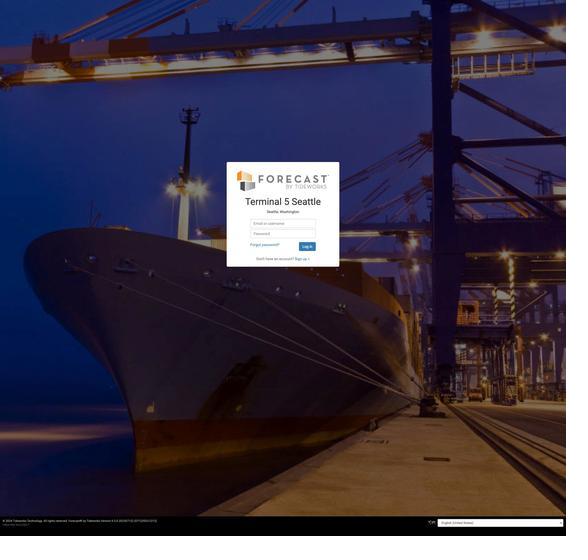 Task type: locate. For each thing, give the bounding box(es) containing it.
Email or username text field
[[250, 219, 316, 228]]

forecast® by tideworks image
[[237, 170, 329, 192]]

Password password field
[[250, 230, 316, 239]]



Task type: vqa. For each thing, say whether or not it's contained in the screenshot.
Password password field on the top of the page
yes



